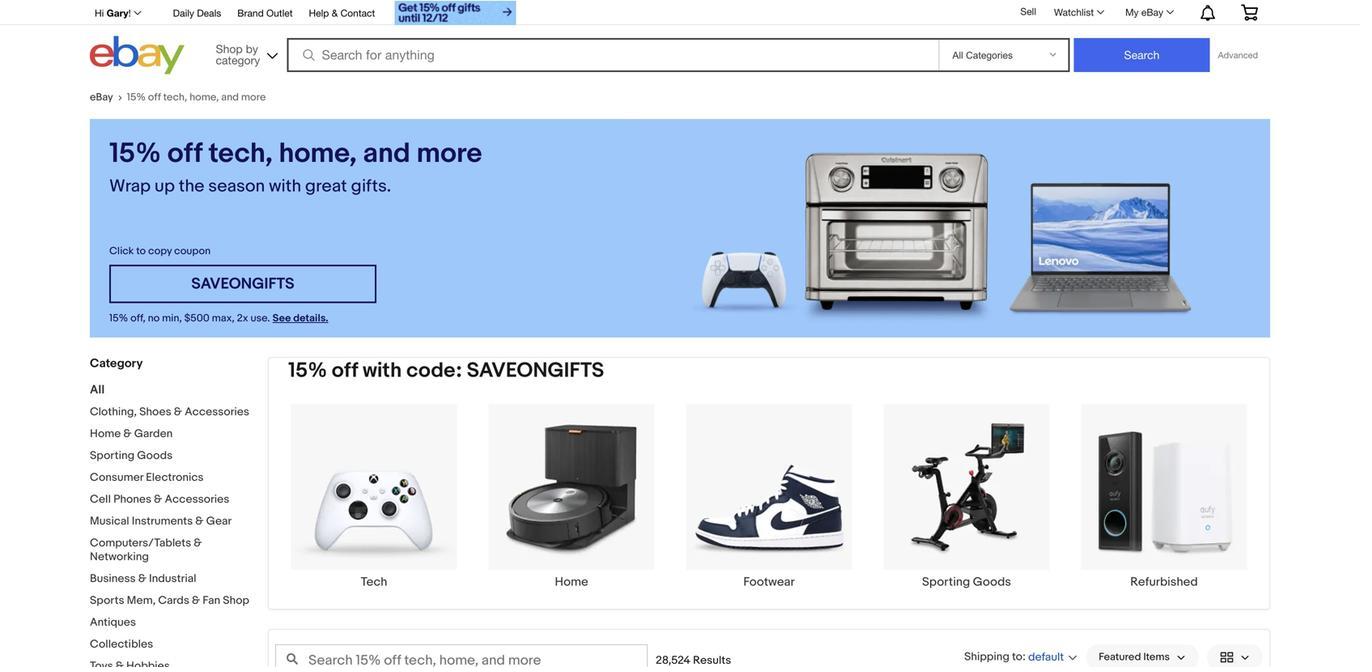 Task type: vqa. For each thing, say whether or not it's contained in the screenshot.
is
no



Task type: locate. For each thing, give the bounding box(es) containing it.
home
[[90, 427, 121, 441], [555, 575, 588, 590]]

more for 15% off tech, home, and more
[[241, 91, 266, 104]]

1 vertical spatial shop
[[223, 594, 249, 608]]

contact
[[341, 7, 375, 19]]

0 horizontal spatial tech,
[[163, 91, 187, 104]]

consumer
[[90, 471, 143, 485]]

musical
[[90, 515, 129, 528]]

1 horizontal spatial with
[[363, 358, 402, 383]]

0 vertical spatial and
[[221, 91, 239, 104]]

1 horizontal spatial more
[[417, 137, 482, 170]]

use.
[[251, 312, 270, 325]]

0 horizontal spatial sporting
[[90, 449, 135, 463]]

0 vertical spatial saveongifts
[[191, 275, 295, 294]]

0 horizontal spatial saveongifts
[[191, 275, 295, 294]]

shoes
[[139, 405, 171, 419]]

1 horizontal spatial home
[[555, 575, 588, 590]]

all
[[90, 383, 105, 397]]

accessories up gear
[[165, 493, 229, 507]]

0 horizontal spatial home
[[90, 427, 121, 441]]

1 horizontal spatial sporting
[[922, 575, 971, 590]]

& right help at left top
[[332, 7, 338, 19]]

0 vertical spatial tech,
[[163, 91, 187, 104]]

&
[[332, 7, 338, 19], [174, 405, 182, 419], [123, 427, 132, 441], [154, 493, 162, 507], [195, 515, 204, 528], [194, 537, 202, 550], [138, 572, 147, 586], [192, 594, 200, 608]]

cell
[[90, 493, 111, 507]]

tech, up the season
[[209, 137, 273, 170]]

list
[[269, 403, 1270, 609]]

home, down category
[[190, 91, 219, 104]]

1 horizontal spatial and
[[363, 137, 411, 170]]

off
[[148, 91, 161, 104], [167, 137, 202, 170], [332, 358, 358, 383]]

with inside 15% off tech, home, and more wrap up the season with great gifts.
[[269, 176, 301, 197]]

more inside 15% off tech, home, and more wrap up the season with great gifts.
[[417, 137, 482, 170]]

15% inside main content
[[288, 358, 327, 383]]

and
[[221, 91, 239, 104], [363, 137, 411, 170]]

more for 15% off tech, home, and more wrap up the season with great gifts.
[[417, 137, 482, 170]]

off inside 15% off tech, home, and more wrap up the season with great gifts.
[[167, 137, 202, 170]]

0 vertical spatial home
[[90, 427, 121, 441]]

sporting inside clothing, shoes & accessories home & garden sporting goods consumer electronics cell phones & accessories musical instruments & gear computers/tablets & networking business & industrial sports mem, cards & fan shop antiques collectibles
[[90, 449, 135, 463]]

items
[[1144, 651, 1170, 664]]

home & garden link
[[90, 427, 173, 441]]

2 vertical spatial off
[[332, 358, 358, 383]]

home, inside 15% off tech, home, and more wrap up the season with great gifts.
[[279, 137, 357, 170]]

shop
[[216, 42, 243, 55], [223, 594, 249, 608]]

0 vertical spatial to
[[136, 245, 146, 258]]

fan
[[203, 594, 220, 608]]

sell
[[1021, 6, 1037, 17]]

tech, right ebay 'link'
[[163, 91, 187, 104]]

with left "code:"
[[363, 358, 402, 383]]

category
[[216, 53, 260, 67]]

goods down garden
[[137, 449, 173, 463]]

sports
[[90, 594, 124, 608]]

0 vertical spatial sporting
[[90, 449, 135, 463]]

off for 15% off with code: saveongifts
[[332, 358, 358, 383]]

1 vertical spatial sporting
[[922, 575, 971, 590]]

with left the great
[[269, 176, 301, 197]]

1 vertical spatial saveongifts
[[467, 358, 604, 383]]

1 horizontal spatial sporting goods link
[[868, 403, 1066, 590]]

& down musical instruments & gear link
[[194, 537, 202, 550]]

goods up shipping
[[973, 575, 1012, 590]]

0 vertical spatial goods
[[137, 449, 173, 463]]

tech, inside 15% off tech, home, and more wrap up the season with great gifts.
[[209, 137, 273, 170]]

saveongifts inside main content
[[467, 358, 604, 383]]

get an extra 15% off image
[[395, 1, 516, 25]]

accessories
[[185, 405, 249, 419], [165, 493, 229, 507]]

!
[[128, 7, 131, 19]]

0 horizontal spatial home,
[[190, 91, 219, 104]]

1 vertical spatial and
[[363, 137, 411, 170]]

list containing tech
[[269, 403, 1270, 609]]

0 horizontal spatial goods
[[137, 449, 173, 463]]

none submit inside shop by category "banner"
[[1074, 38, 1210, 72]]

home, up the great
[[279, 137, 357, 170]]

1 horizontal spatial to
[[1012, 650, 1023, 664]]

to left default
[[1012, 650, 1023, 664]]

15% inside 15% off tech, home, and more wrap up the season with great gifts.
[[109, 137, 161, 170]]

& left gear
[[195, 515, 204, 528]]

0 horizontal spatial more
[[241, 91, 266, 104]]

shop right fan
[[223, 594, 249, 608]]

with inside main content
[[363, 358, 402, 383]]

default
[[1029, 651, 1064, 664]]

shop by category button
[[209, 36, 281, 71]]

account navigation
[[86, 0, 1271, 27]]

home inside clothing, shoes & accessories home & garden sporting goods consumer electronics cell phones & accessories musical instruments & gear computers/tablets & networking business & industrial sports mem, cards & fan shop antiques collectibles
[[90, 427, 121, 441]]

1 horizontal spatial goods
[[973, 575, 1012, 590]]

1 vertical spatial with
[[363, 358, 402, 383]]

0 vertical spatial with
[[269, 176, 301, 197]]

sports mem, cards & fan shop link
[[90, 594, 249, 608]]

0 vertical spatial more
[[241, 91, 266, 104]]

antiques link
[[90, 616, 136, 630]]

0 vertical spatial off
[[148, 91, 161, 104]]

more
[[241, 91, 266, 104], [417, 137, 482, 170]]

15% for 15% off tech, home, and more wrap up the season with great gifts.
[[109, 137, 161, 170]]

1 vertical spatial home
[[555, 575, 588, 590]]

and inside 15% off tech, home, and more wrap up the season with great gifts.
[[363, 137, 411, 170]]

1 horizontal spatial off
[[167, 137, 202, 170]]

wrap
[[109, 176, 151, 197]]

0 horizontal spatial with
[[269, 176, 301, 197]]

1 vertical spatial tech,
[[209, 137, 273, 170]]

1 vertical spatial goods
[[973, 575, 1012, 590]]

brand outlet link
[[237, 5, 293, 23]]

0 horizontal spatial to
[[136, 245, 146, 258]]

Enter your search keyword text field
[[275, 645, 648, 667]]

sporting
[[90, 449, 135, 463], [922, 575, 971, 590]]

0 horizontal spatial ebay
[[90, 91, 113, 104]]

business
[[90, 572, 136, 586]]

1 vertical spatial more
[[417, 137, 482, 170]]

shop left by
[[216, 42, 243, 55]]

1 horizontal spatial home,
[[279, 137, 357, 170]]

accessories right shoes
[[185, 405, 249, 419]]

15%
[[127, 91, 146, 104], [109, 137, 161, 170], [109, 312, 128, 325], [288, 358, 327, 383]]

0 horizontal spatial off
[[148, 91, 161, 104]]

computers/tablets
[[90, 537, 191, 550]]

cell phones & accessories link
[[90, 493, 229, 507]]

1 vertical spatial to
[[1012, 650, 1023, 664]]

0 vertical spatial shop
[[216, 42, 243, 55]]

off inside 15% off with code: saveongifts main content
[[332, 358, 358, 383]]

and up gifts.
[[363, 137, 411, 170]]

and for 15% off tech, home, and more
[[221, 91, 239, 104]]

home,
[[190, 91, 219, 104], [279, 137, 357, 170]]

to left copy
[[136, 245, 146, 258]]

1 vertical spatial home,
[[279, 137, 357, 170]]

and down category
[[221, 91, 239, 104]]

15% for 15% off tech, home, and more
[[127, 91, 146, 104]]

tech
[[361, 575, 387, 590]]

business & industrial link
[[90, 572, 196, 586]]

view: gallery view image
[[1220, 649, 1250, 666]]

None submit
[[1074, 38, 1210, 72]]

15% for 15% off, no min, $500 max, 2x use. see details.
[[109, 312, 128, 325]]

details.
[[293, 312, 328, 325]]

1 vertical spatial off
[[167, 137, 202, 170]]

great
[[305, 176, 347, 197]]

and for 15% off tech, home, and more wrap up the season with great gifts.
[[363, 137, 411, 170]]

goods
[[137, 449, 173, 463], [973, 575, 1012, 590]]

0 vertical spatial ebay
[[1142, 6, 1164, 18]]

1 horizontal spatial tech,
[[209, 137, 273, 170]]

sporting goods link
[[868, 403, 1066, 590], [90, 449, 173, 463]]

copy
[[148, 245, 172, 258]]

home, for 15% off tech, home, and more
[[190, 91, 219, 104]]

musical instruments & gear link
[[90, 515, 232, 528]]

advanced
[[1218, 50, 1258, 60]]

cards
[[158, 594, 189, 608]]

computers/tablets & networking link
[[90, 537, 202, 564]]

1 horizontal spatial ebay
[[1142, 6, 1164, 18]]

brand outlet
[[237, 7, 293, 19]]

2 horizontal spatial off
[[332, 358, 358, 383]]

1 vertical spatial ebay
[[90, 91, 113, 104]]

saveongifts
[[191, 275, 295, 294], [467, 358, 604, 383]]

0 horizontal spatial and
[[221, 91, 239, 104]]

daily
[[173, 7, 194, 19]]

1 vertical spatial accessories
[[165, 493, 229, 507]]

Search for anything text field
[[290, 40, 936, 70]]

1 horizontal spatial saveongifts
[[467, 358, 604, 383]]

to inside shipping to : default
[[1012, 650, 1023, 664]]

0 vertical spatial home,
[[190, 91, 219, 104]]

watchlist link
[[1045, 2, 1112, 22]]



Task type: describe. For each thing, give the bounding box(es) containing it.
sporting inside 'list'
[[922, 575, 971, 590]]

consumer electronics link
[[90, 471, 204, 485]]

tech link
[[275, 403, 473, 590]]

15% off tech, home, and more wrap up the season with great gifts.
[[109, 137, 482, 197]]

off for 15% off tech, home, and more wrap up the season with great gifts.
[[167, 137, 202, 170]]

click
[[109, 245, 134, 258]]

outlet
[[266, 7, 293, 19]]

featured items
[[1099, 651, 1170, 664]]

home, for 15% off tech, home, and more wrap up the season with great gifts.
[[279, 137, 357, 170]]

by
[[246, 42, 258, 55]]

no
[[148, 312, 160, 325]]

networking
[[90, 550, 149, 564]]

my ebay link
[[1117, 2, 1182, 22]]

sporting goods
[[922, 575, 1012, 590]]

:
[[1023, 650, 1026, 664]]

daily deals link
[[173, 5, 221, 23]]

up
[[155, 176, 175, 197]]

clothing, shoes & accessories link
[[90, 405, 249, 419]]

my ebay
[[1126, 6, 1164, 18]]

off,
[[130, 312, 146, 325]]

shop inside clothing, shoes & accessories home & garden sporting goods consumer electronics cell phones & accessories musical instruments & gear computers/tablets & networking business & industrial sports mem, cards & fan shop antiques collectibles
[[223, 594, 249, 608]]

shop by category
[[216, 42, 260, 67]]

mem,
[[127, 594, 156, 608]]

list inside 15% off with code: saveongifts main content
[[269, 403, 1270, 609]]

phones
[[113, 493, 151, 507]]

$500
[[184, 312, 210, 325]]

2x
[[237, 312, 248, 325]]

footwear link
[[671, 403, 868, 590]]

clothing, shoes & accessories home & garden sporting goods consumer electronics cell phones & accessories musical instruments & gear computers/tablets & networking business & industrial sports mem, cards & fan shop antiques collectibles
[[90, 405, 249, 652]]

antiques
[[90, 616, 136, 630]]

15% for 15% off with code: saveongifts
[[288, 358, 327, 383]]

to for :
[[1012, 650, 1023, 664]]

collectibles
[[90, 638, 153, 652]]

home inside 'list'
[[555, 575, 588, 590]]

& up musical instruments & gear link
[[154, 493, 162, 507]]

tech, for 15% off tech, home, and more
[[163, 91, 187, 104]]

deals
[[197, 7, 221, 19]]

max,
[[212, 312, 235, 325]]

off for 15% off tech, home, and more
[[148, 91, 161, 104]]

shipping
[[965, 650, 1010, 664]]

saveongifts button
[[109, 265, 377, 303]]

gifts.
[[351, 176, 391, 197]]

footwear
[[744, 575, 795, 590]]

tech, for 15% off tech, home, and more wrap up the season with great gifts.
[[209, 137, 273, 170]]

help & contact link
[[309, 5, 375, 23]]

ebay inside account navigation
[[1142, 6, 1164, 18]]

season
[[208, 176, 265, 197]]

shipping to : default
[[965, 650, 1064, 664]]

click to copy coupon
[[109, 245, 211, 258]]

shop inside shop by category
[[216, 42, 243, 55]]

15% off, no min, $500 max, 2x use. see details.
[[109, 312, 328, 325]]

featured items button
[[1086, 645, 1199, 667]]

hi gary !
[[95, 7, 131, 19]]

& left fan
[[192, 594, 200, 608]]

hi
[[95, 7, 104, 19]]

category
[[90, 356, 143, 371]]

your shopping cart image
[[1241, 4, 1259, 20]]

gear
[[206, 515, 232, 528]]

brand
[[237, 7, 264, 19]]

min,
[[162, 312, 182, 325]]

goods inside clothing, shoes & accessories home & garden sporting goods consumer electronics cell phones & accessories musical instruments & gear computers/tablets & networking business & industrial sports mem, cards & fan shop antiques collectibles
[[137, 449, 173, 463]]

refurbished
[[1131, 575, 1198, 590]]

refurbished link
[[1066, 403, 1263, 590]]

watchlist
[[1054, 6, 1094, 18]]

instruments
[[132, 515, 193, 528]]

shop by category banner
[[86, 0, 1271, 79]]

coupon
[[174, 245, 211, 258]]

15% off tech, home, and more
[[127, 91, 266, 104]]

15% off with code: saveongifts
[[288, 358, 604, 383]]

garden
[[134, 427, 173, 441]]

help & contact
[[309, 7, 375, 19]]

electronics
[[146, 471, 204, 485]]

0 vertical spatial accessories
[[185, 405, 249, 419]]

advanced link
[[1210, 39, 1267, 71]]

sporting goods link inside 'list'
[[868, 403, 1066, 590]]

see
[[273, 312, 291, 325]]

& left garden
[[123, 427, 132, 441]]

& up mem,
[[138, 572, 147, 586]]

0 horizontal spatial sporting goods link
[[90, 449, 173, 463]]

gary
[[107, 7, 128, 19]]

goods inside 'list'
[[973, 575, 1012, 590]]

daily deals
[[173, 7, 221, 19]]

help
[[309, 7, 329, 19]]

& inside account navigation
[[332, 7, 338, 19]]

saveongifts inside button
[[191, 275, 295, 294]]

industrial
[[149, 572, 196, 586]]

featured
[[1099, 651, 1141, 664]]

sell link
[[1013, 6, 1044, 17]]

to for copy
[[136, 245, 146, 258]]

collectibles link
[[90, 638, 153, 652]]

the
[[179, 176, 204, 197]]

clothing,
[[90, 405, 137, 419]]

ebay link
[[90, 91, 127, 104]]

code:
[[407, 358, 462, 383]]

& right shoes
[[174, 405, 182, 419]]

15% off with code: saveongifts main content
[[268, 357, 1271, 667]]



